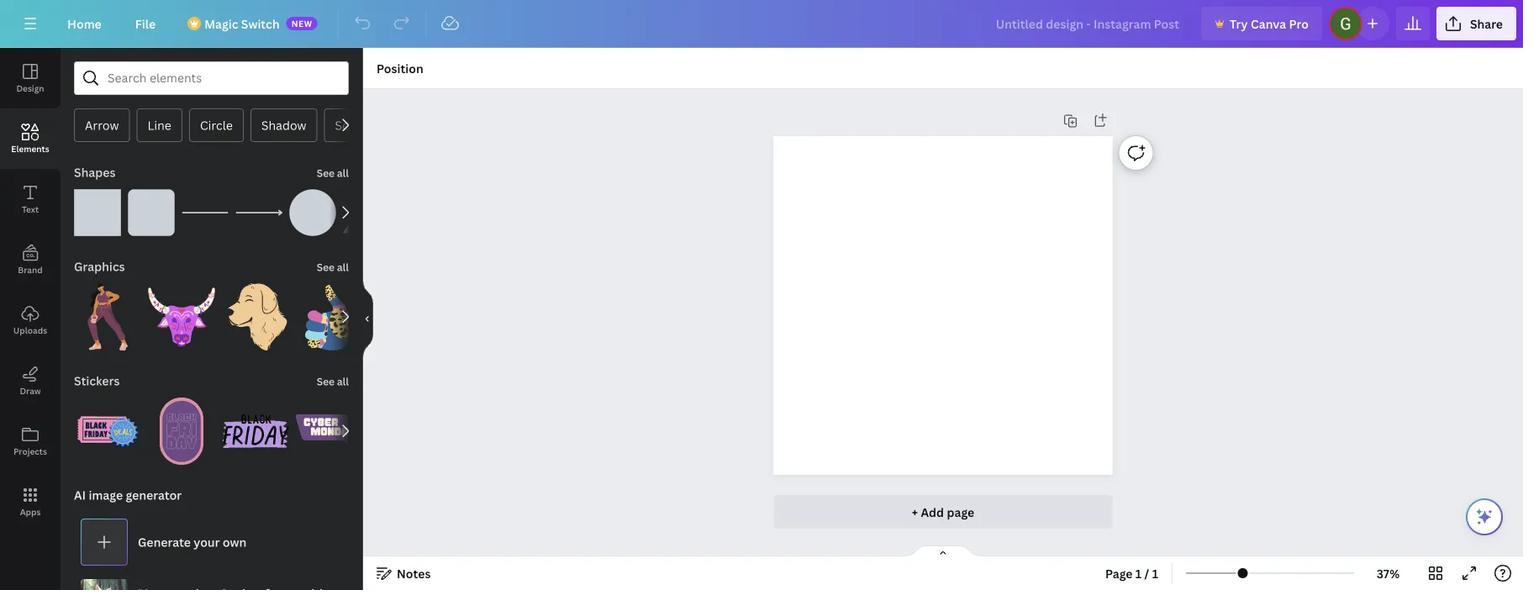 Task type: describe. For each thing, give the bounding box(es) containing it.
side panel tab list
[[0, 48, 61, 532]]

white circle shape image
[[289, 189, 336, 236]]

see all for stickers
[[317, 374, 349, 388]]

projects
[[13, 445, 47, 457]]

generate
[[138, 534, 191, 550]]

page
[[1105, 565, 1133, 581]]

show pages image
[[903, 545, 983, 558]]

+ add page button
[[774, 495, 1112, 529]]

magic switch
[[204, 16, 280, 32]]

square button
[[324, 108, 386, 142]]

shapes button
[[72, 155, 117, 189]]

text button
[[0, 169, 61, 229]]

all for graphics
[[337, 260, 349, 274]]

2 add this line to the canvas image from the left
[[235, 189, 282, 236]]

shadow button
[[250, 108, 317, 142]]

stickers button
[[72, 364, 121, 398]]

+ add page
[[912, 504, 974, 520]]

all for shapes
[[337, 166, 349, 180]]

shadow
[[261, 117, 306, 133]]

ai
[[74, 487, 86, 503]]

notes
[[397, 565, 431, 581]]

see for graphics
[[317, 260, 335, 274]]

main menu bar
[[0, 0, 1523, 48]]

try canva pro button
[[1201, 7, 1322, 40]]

file
[[135, 16, 156, 32]]

triangle up image
[[343, 189, 390, 236]]

line button
[[137, 108, 182, 142]]

design button
[[0, 48, 61, 108]]

rounded square image
[[128, 189, 175, 236]]

square image
[[74, 189, 121, 236]]

shapes
[[74, 164, 115, 180]]

arrow
[[85, 117, 119, 133]]

wild pattern like hand gesture image
[[296, 283, 363, 350]]

elements
[[11, 143, 49, 154]]

1 1 from the left
[[1135, 565, 1142, 581]]

share button
[[1436, 7, 1516, 40]]

detailed colorful year of the ox floral bull head image
[[148, 283, 215, 350]]

uploads button
[[0, 290, 61, 350]]

text
[[22, 203, 39, 215]]

+
[[912, 504, 918, 520]]

circle button
[[189, 108, 244, 142]]

try canva pro
[[1230, 16, 1309, 32]]

hide image
[[362, 279, 373, 359]]

your
[[194, 534, 220, 550]]

generate your own
[[138, 534, 247, 550]]

graphics
[[74, 258, 125, 274]]

position
[[377, 60, 423, 76]]

see for shapes
[[317, 166, 335, 180]]

share
[[1470, 16, 1503, 32]]

line
[[147, 117, 171, 133]]

notes button
[[370, 560, 437, 587]]

add
[[921, 504, 944, 520]]

woman with kettlebell illustration image
[[74, 283, 141, 350]]

arrow button
[[74, 108, 130, 142]]

see for stickers
[[317, 374, 335, 388]]



Task type: vqa. For each thing, say whether or not it's contained in the screenshot.
HIDE image
yes



Task type: locate. For each thing, give the bounding box(es) containing it.
see all button
[[315, 155, 350, 189], [315, 250, 350, 283], [315, 364, 350, 398]]

0 vertical spatial see
[[317, 166, 335, 180]]

1 see all button from the top
[[315, 155, 350, 189]]

2 see all button from the top
[[315, 250, 350, 283]]

stickers
[[74, 373, 120, 389]]

try
[[1230, 16, 1248, 32]]

2 vertical spatial see all button
[[315, 364, 350, 398]]

position button
[[370, 55, 430, 82]]

see all for graphics
[[317, 260, 349, 274]]

home
[[67, 16, 102, 32]]

0 vertical spatial see all
[[317, 166, 349, 180]]

design
[[16, 82, 44, 94]]

/
[[1144, 565, 1149, 581]]

generator
[[126, 487, 182, 503]]

own
[[223, 534, 247, 550]]

see all for shapes
[[317, 166, 349, 180]]

switch
[[241, 16, 280, 32]]

graphics button
[[72, 250, 127, 283]]

Design title text field
[[982, 7, 1194, 40]]

see up wild pattern like hand gesture image
[[317, 260, 335, 274]]

all
[[337, 166, 349, 180], [337, 260, 349, 274], [337, 374, 349, 388]]

see up white circle shape "image"
[[317, 166, 335, 180]]

2 all from the top
[[337, 260, 349, 274]]

see all button down square
[[315, 155, 350, 189]]

all up wild pattern like hand gesture image
[[337, 260, 349, 274]]

see all button down white circle shape "image"
[[315, 250, 350, 283]]

0 horizontal spatial 1
[[1135, 565, 1142, 581]]

page
[[947, 504, 974, 520]]

1 vertical spatial see all button
[[315, 250, 350, 283]]

pro
[[1289, 16, 1309, 32]]

ai image generator
[[74, 487, 182, 503]]

1 left / at the right bottom
[[1135, 565, 1142, 581]]

37%
[[1377, 565, 1400, 581]]

add this line to the canvas image
[[182, 189, 229, 236], [235, 189, 282, 236]]

brand button
[[0, 229, 61, 290]]

group
[[74, 179, 121, 236], [128, 179, 175, 236], [289, 179, 336, 236], [74, 273, 141, 350], [148, 273, 215, 350], [222, 273, 289, 350], [296, 283, 363, 350], [74, 387, 141, 465], [148, 387, 215, 465], [222, 398, 289, 465], [296, 398, 363, 465]]

3 see from the top
[[317, 374, 335, 388]]

37% button
[[1361, 560, 1415, 587]]

1 see from the top
[[317, 166, 335, 180]]

1
[[1135, 565, 1142, 581], [1152, 565, 1158, 581]]

image
[[89, 487, 123, 503]]

draw
[[20, 385, 41, 396]]

2 vertical spatial all
[[337, 374, 349, 388]]

see all button down wild pattern like hand gesture image
[[315, 364, 350, 398]]

see all button for stickers
[[315, 364, 350, 398]]

add this line to the canvas image right rounded square image
[[182, 189, 229, 236]]

apps
[[20, 506, 41, 517]]

see all up wild pattern like hand gesture image
[[317, 260, 349, 274]]

3 see all from the top
[[317, 374, 349, 388]]

1 right / at the right bottom
[[1152, 565, 1158, 581]]

page 1 / 1
[[1105, 565, 1158, 581]]

1 see all from the top
[[317, 166, 349, 180]]

home link
[[54, 7, 115, 40]]

all for stickers
[[337, 374, 349, 388]]

1 add this line to the canvas image from the left
[[182, 189, 229, 236]]

2 see from the top
[[317, 260, 335, 274]]

3 see all button from the top
[[315, 364, 350, 398]]

0 vertical spatial all
[[337, 166, 349, 180]]

canva assistant image
[[1474, 507, 1494, 527]]

1 vertical spatial see
[[317, 260, 335, 274]]

elements button
[[0, 108, 61, 169]]

square
[[335, 117, 375, 133]]

see all
[[317, 166, 349, 180], [317, 260, 349, 274], [317, 374, 349, 388]]

see
[[317, 166, 335, 180], [317, 260, 335, 274], [317, 374, 335, 388]]

see all button for shapes
[[315, 155, 350, 189]]

1 all from the top
[[337, 166, 349, 180]]

all down wild pattern like hand gesture image
[[337, 374, 349, 388]]

new
[[291, 18, 312, 29]]

magic
[[204, 16, 238, 32]]

0 vertical spatial see all button
[[315, 155, 350, 189]]

see all button for graphics
[[315, 250, 350, 283]]

see down wild pattern like hand gesture image
[[317, 374, 335, 388]]

draw button
[[0, 350, 61, 411]]

uploads
[[13, 324, 47, 336]]

all up triangle up image
[[337, 166, 349, 180]]

1 vertical spatial see all
[[317, 260, 349, 274]]

projects button
[[0, 411, 61, 472]]

hand drawn dog image
[[222, 283, 289, 350]]

1 horizontal spatial 1
[[1152, 565, 1158, 581]]

circle
[[200, 117, 233, 133]]

add this line to the canvas image left white circle shape "image"
[[235, 189, 282, 236]]

see all up white circle shape "image"
[[317, 166, 349, 180]]

1 vertical spatial all
[[337, 260, 349, 274]]

0 horizontal spatial add this line to the canvas image
[[182, 189, 229, 236]]

2 vertical spatial see all
[[317, 374, 349, 388]]

2 vertical spatial see
[[317, 374, 335, 388]]

3 all from the top
[[337, 374, 349, 388]]

canva
[[1251, 16, 1286, 32]]

file button
[[122, 7, 169, 40]]

brand
[[18, 264, 43, 275]]

2 see all from the top
[[317, 260, 349, 274]]

2 1 from the left
[[1152, 565, 1158, 581]]

1 horizontal spatial add this line to the canvas image
[[235, 189, 282, 236]]

see all down wild pattern like hand gesture image
[[317, 374, 349, 388]]

Search elements search field
[[108, 62, 315, 94]]

apps button
[[0, 472, 61, 532]]



